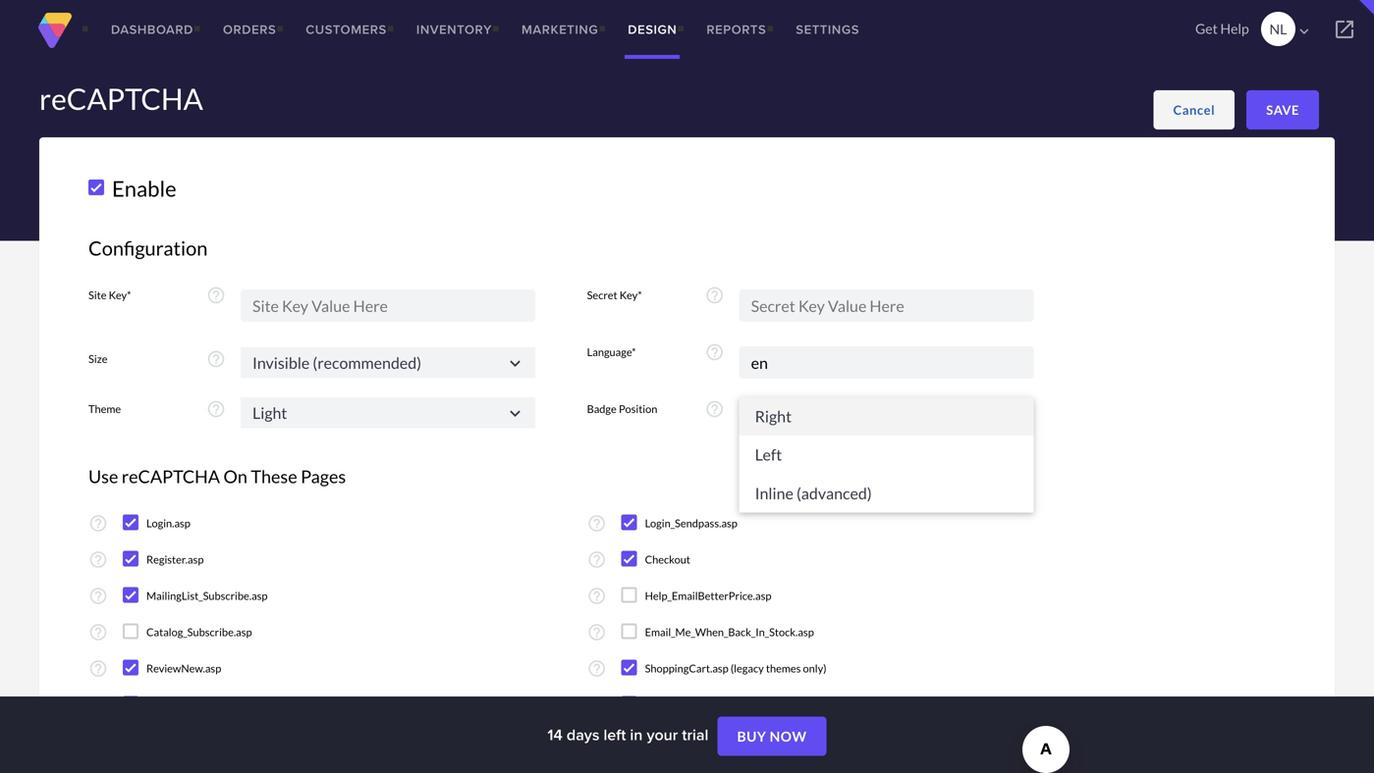 Task type: describe. For each thing, give the bounding box(es) containing it.
days
[[567, 724, 600, 747]]

(advanced)
[[797, 484, 872, 503]]

14
[[547, 724, 563, 747]]

use
[[88, 466, 118, 488]]

checkout
[[645, 553, 690, 567]]

 link
[[1315, 0, 1374, 59]]

secret key*
[[587, 289, 642, 302]]

cancel link
[[1154, 90, 1235, 130]]

left
[[604, 724, 626, 747]]

buy now
[[737, 729, 807, 746]]

language*
[[587, 346, 636, 359]]

theme
[[88, 403, 121, 416]]

14 days left in your trial
[[547, 724, 713, 747]]


[[1333, 18, 1356, 41]]

these
[[251, 466, 297, 488]]

orders
[[223, 20, 276, 39]]

cancel
[[1173, 102, 1215, 118]]

left
[[755, 446, 782, 465]]

buy now link
[[717, 718, 827, 757]]

 for badge position
[[505, 404, 525, 424]]

get help
[[1195, 20, 1249, 37]]

inline
[[755, 484, 793, 503]]

site
[[88, 289, 107, 302]]

configuration
[[88, 237, 208, 260]]

site key*
[[88, 289, 131, 302]]

use recaptcha on these pages
[[88, 466, 346, 488]]

trial
[[682, 724, 708, 747]]

customers
[[306, 20, 387, 39]]

get
[[1195, 20, 1218, 37]]

on
[[223, 466, 247, 488]]

help
[[1220, 20, 1249, 37]]

Site Key Value Here text field
[[241, 290, 535, 322]]



Task type: locate. For each thing, give the bounding box(es) containing it.
save link
[[1247, 90, 1319, 130]]

0 vertical spatial 
[[505, 353, 525, 374]]

size
[[88, 352, 108, 366]]

1 key* from the left
[[109, 289, 131, 302]]

 left the badge
[[505, 404, 525, 424]]

pages
[[301, 466, 346, 488]]

position
[[619, 403, 657, 416]]

recaptcha up login.asp
[[122, 466, 220, 488]]

None text field
[[241, 347, 535, 378]]

your
[[647, 724, 678, 747]]

design
[[628, 20, 677, 39]]

1 horizontal spatial key*
[[620, 289, 642, 302]]

2  from the top
[[505, 404, 525, 424]]

secret
[[587, 289, 617, 302]]

badge
[[587, 403, 617, 416]]

now
[[770, 729, 807, 746]]

recaptcha down dashboard
[[39, 81, 203, 116]]


[[1295, 23, 1313, 40]]

1 vertical spatial 
[[505, 404, 525, 424]]

dashboard link
[[96, 0, 208, 59]]

help_outline
[[206, 286, 226, 305], [705, 286, 724, 305], [705, 343, 724, 362], [206, 349, 226, 369], [206, 400, 226, 419], [705, 400, 724, 419], [88, 514, 108, 534], [587, 514, 607, 534], [88, 551, 108, 570], [587, 551, 607, 570], [88, 587, 108, 606], [587, 587, 607, 606], [88, 623, 108, 643], [587, 623, 607, 643], [88, 660, 108, 679], [587, 660, 607, 679], [88, 696, 108, 716], [587, 696, 607, 716]]

 for language*
[[505, 353, 525, 374]]

nl
[[1269, 21, 1287, 37]]

reports
[[707, 20, 766, 39]]

key* for secret key*
[[620, 289, 642, 302]]

key* right secret
[[620, 289, 642, 302]]

key* right site
[[109, 289, 131, 302]]

key*
[[109, 289, 131, 302], [620, 289, 642, 302]]

inline (advanced)
[[755, 484, 872, 503]]

key* for site key*
[[109, 289, 131, 302]]

 left language*
[[505, 353, 525, 374]]

login.asp
[[146, 517, 190, 530]]

inventory
[[416, 20, 492, 39]]

1  from the top
[[505, 353, 525, 374]]

1 vertical spatial recaptcha
[[122, 466, 220, 488]]

buy
[[737, 729, 767, 746]]

dashboard
[[111, 20, 193, 39]]

None text field
[[739, 347, 1034, 379], [241, 398, 535, 429], [739, 347, 1034, 379], [241, 398, 535, 429]]

settings
[[796, 20, 859, 39]]


[[505, 353, 525, 374], [505, 404, 525, 424]]

badge position
[[587, 403, 657, 416]]

recaptcha
[[39, 81, 203, 116], [122, 466, 220, 488]]

2 key* from the left
[[620, 289, 642, 302]]

in
[[630, 724, 643, 747]]

0 horizontal spatial key*
[[109, 289, 131, 302]]

nl 
[[1269, 21, 1313, 40]]

save
[[1266, 102, 1299, 118]]

0 vertical spatial recaptcha
[[39, 81, 203, 116]]

right
[[755, 407, 792, 426]]

marketing
[[522, 20, 598, 39]]

Secret Key Value Here text field
[[739, 290, 1034, 322]]



Task type: vqa. For each thing, say whether or not it's contained in the screenshot.
Slovenia
no



